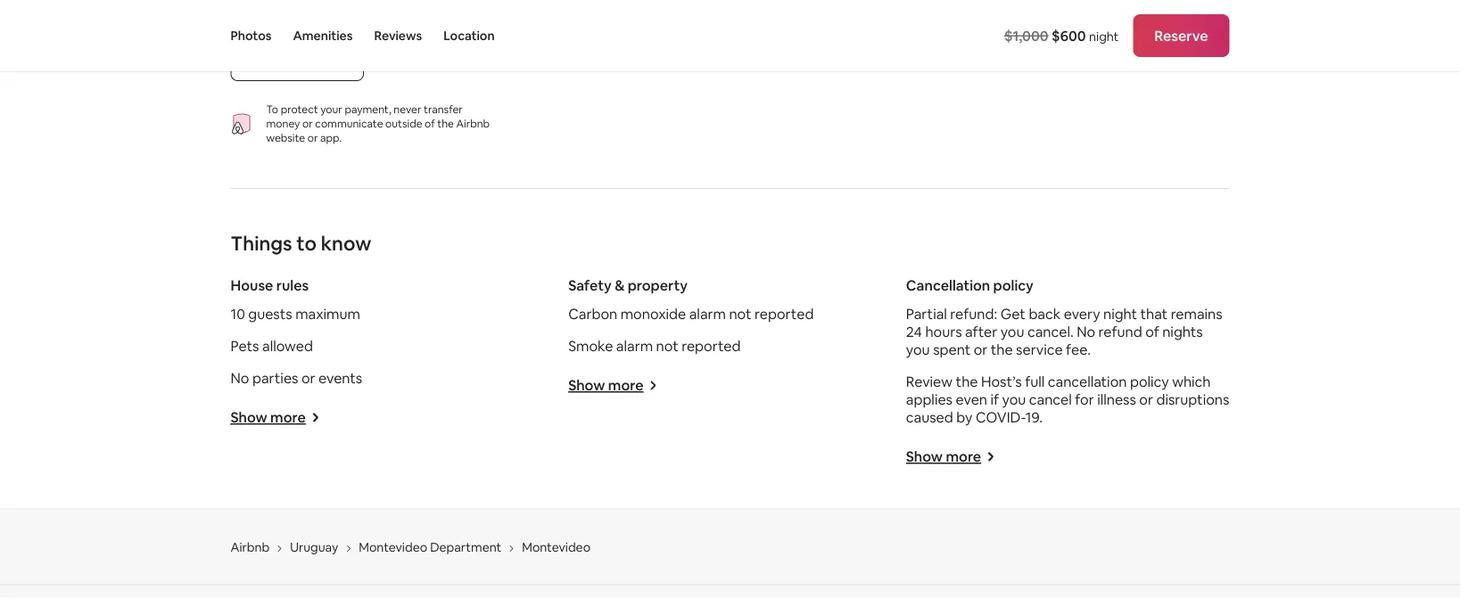 Task type: locate. For each thing, give the bounding box(es) containing it.
guests
[[248, 305, 292, 323]]

you right after
[[1001, 323, 1025, 341]]

airbnb
[[456, 117, 490, 131], [231, 540, 270, 556]]

0 vertical spatial of
[[425, 117, 435, 131]]

if
[[991, 390, 999, 409]]

refund:
[[950, 305, 998, 323]]

carbon monoxide alarm not reported
[[568, 305, 814, 323]]

you left spent
[[906, 340, 930, 359]]

montevideo department link
[[359, 540, 502, 556]]

you
[[1001, 323, 1025, 341], [906, 340, 930, 359], [1002, 390, 1026, 409]]

0 vertical spatial show more button
[[568, 377, 658, 395]]

refund
[[1099, 323, 1143, 341]]

the
[[437, 117, 454, 131], [991, 340, 1013, 359], [956, 373, 978, 391]]

2 horizontal spatial the
[[991, 340, 1013, 359]]

smoke
[[568, 337, 613, 355]]

service
[[1016, 340, 1063, 359]]

the left "if"
[[956, 373, 978, 391]]

the inside the partial refund: get back every night that remains 24 hours after you cancel. no refund of nights you spent or the service fee.
[[991, 340, 1013, 359]]

airbnb link
[[231, 540, 270, 556]]

airbnb down transfer
[[456, 117, 490, 131]]

0 horizontal spatial not
[[656, 337, 679, 355]]

1 vertical spatial airbnb
[[231, 540, 270, 556]]

smoke alarm not reported
[[568, 337, 741, 355]]

more down no parties or events
[[270, 409, 306, 427]]

1 vertical spatial of
[[1146, 323, 1160, 341]]

0 horizontal spatial airbnb
[[231, 540, 270, 556]]

reported
[[755, 305, 814, 323], [682, 337, 741, 355]]

10 guests maximum
[[231, 305, 360, 323]]

2 vertical spatial the
[[956, 373, 978, 391]]

illness
[[1098, 390, 1137, 409]]

2 horizontal spatial more
[[946, 448, 982, 466]]

0 vertical spatial airbnb
[[456, 117, 490, 131]]

show more button down smoke
[[568, 377, 658, 395]]

full
[[1025, 373, 1045, 391]]

1 montevideo from the left
[[359, 540, 427, 556]]

or inside the partial refund: get back every night that remains 24 hours after you cancel. no refund of nights you spent or the service fee.
[[974, 340, 988, 359]]

1 vertical spatial night
[[1104, 305, 1138, 323]]

0 vertical spatial night
[[1089, 28, 1119, 44]]

0 vertical spatial more
[[608, 377, 644, 395]]

or
[[302, 117, 313, 131], [308, 131, 318, 145], [974, 340, 988, 359], [302, 369, 315, 387], [1140, 390, 1154, 409]]

1 vertical spatial more
[[270, 409, 306, 427]]

every
[[1064, 305, 1101, 323]]

more down by
[[946, 448, 982, 466]]

0 vertical spatial not
[[729, 305, 752, 323]]

1 horizontal spatial not
[[729, 305, 752, 323]]

1 horizontal spatial alarm
[[689, 305, 726, 323]]

policy
[[994, 276, 1034, 295], [1130, 373, 1169, 391]]

show more button down parties
[[231, 409, 320, 427]]

alarm down monoxide
[[616, 337, 653, 355]]

of
[[425, 117, 435, 131], [1146, 323, 1160, 341]]

1 vertical spatial policy
[[1130, 373, 1169, 391]]

0 horizontal spatial reported
[[682, 337, 741, 355]]

allowed
[[262, 337, 313, 355]]

0 vertical spatial show
[[568, 377, 605, 395]]

0 horizontal spatial montevideo
[[359, 540, 427, 556]]

cancel
[[1029, 390, 1072, 409]]

after
[[965, 323, 998, 341]]

night left "that"
[[1104, 305, 1138, 323]]

1 horizontal spatial the
[[956, 373, 978, 391]]

0 horizontal spatial show
[[231, 409, 267, 427]]

photos button
[[231, 0, 272, 71]]

1 horizontal spatial show more
[[568, 377, 644, 395]]

show more button down by
[[906, 448, 996, 466]]

or down protect
[[302, 117, 313, 131]]

2 vertical spatial show more button
[[906, 448, 996, 466]]

show for review the host's full cancellation policy which applies even if you cancel for illness or disruptions caused by covid-19.
[[906, 448, 943, 466]]

0 horizontal spatial show more button
[[231, 409, 320, 427]]

show more down "caused"
[[906, 448, 982, 466]]

monoxide
[[621, 305, 686, 323]]

show down "caused"
[[906, 448, 943, 466]]

policy up get
[[994, 276, 1034, 295]]

2 horizontal spatial show more
[[906, 448, 982, 466]]

partial
[[906, 305, 947, 323]]

uruguay link
[[290, 540, 338, 556]]

alarm right monoxide
[[689, 305, 726, 323]]

night
[[1089, 28, 1119, 44], [1104, 305, 1138, 323]]

not right monoxide
[[729, 305, 752, 323]]

no down pets
[[231, 369, 249, 387]]

back
[[1029, 305, 1061, 323]]

not down monoxide
[[656, 337, 679, 355]]

0 horizontal spatial show more
[[231, 409, 306, 427]]

1 horizontal spatial show more button
[[568, 377, 658, 395]]

show for smoke alarm not reported
[[568, 377, 605, 395]]

1 horizontal spatial of
[[1146, 323, 1160, 341]]

reviews button
[[374, 0, 422, 71]]

show down parties
[[231, 409, 267, 427]]

1 vertical spatial alarm
[[616, 337, 653, 355]]

to protect your payment, never transfer money or communicate outside of the airbnb website or app.
[[266, 103, 490, 145]]

policy left the which
[[1130, 373, 1169, 391]]

2 montevideo from the left
[[522, 540, 591, 556]]

show down smoke
[[568, 377, 605, 395]]

of down transfer
[[425, 117, 435, 131]]

night right $600
[[1089, 28, 1119, 44]]

2 horizontal spatial show more button
[[906, 448, 996, 466]]

the up host's
[[991, 340, 1013, 359]]

more down smoke alarm not reported
[[608, 377, 644, 395]]

1 vertical spatial show
[[231, 409, 267, 427]]

0 horizontal spatial policy
[[994, 276, 1034, 295]]

or left app.
[[308, 131, 318, 145]]

1 horizontal spatial policy
[[1130, 373, 1169, 391]]

1 vertical spatial the
[[991, 340, 1013, 359]]

0 vertical spatial the
[[437, 117, 454, 131]]

montevideo link
[[522, 540, 591, 556]]

2 vertical spatial more
[[946, 448, 982, 466]]

show more button
[[568, 377, 658, 395], [231, 409, 320, 427], [906, 448, 996, 466]]

know
[[321, 231, 371, 256]]

1 horizontal spatial no
[[1077, 323, 1096, 341]]

2 vertical spatial show more
[[906, 448, 982, 466]]

airbnb left uruguay link
[[231, 540, 270, 556]]

pets allowed
[[231, 337, 313, 355]]

0 horizontal spatial of
[[425, 117, 435, 131]]

0 vertical spatial show more
[[568, 377, 644, 395]]

2 vertical spatial show
[[906, 448, 943, 466]]

or right the illness
[[1140, 390, 1154, 409]]

0 horizontal spatial alarm
[[616, 337, 653, 355]]

applies
[[906, 390, 953, 409]]

never
[[394, 103, 421, 117]]

0 vertical spatial alarm
[[689, 305, 726, 323]]

no left the refund
[[1077, 323, 1096, 341]]

cancel.
[[1028, 323, 1074, 341]]

24
[[906, 323, 922, 341]]

show more down smoke
[[568, 377, 644, 395]]

1 horizontal spatial more
[[608, 377, 644, 395]]

1 vertical spatial no
[[231, 369, 249, 387]]

more
[[608, 377, 644, 395], [270, 409, 306, 427], [946, 448, 982, 466]]

you right "if"
[[1002, 390, 1026, 409]]

show more
[[568, 377, 644, 395], [231, 409, 306, 427], [906, 448, 982, 466]]

0 horizontal spatial the
[[437, 117, 454, 131]]

location
[[444, 28, 495, 44]]

no inside the partial refund: get back every night that remains 24 hours after you cancel. no refund of nights you spent or the service fee.
[[1077, 323, 1096, 341]]

or right spent
[[974, 340, 988, 359]]

by
[[957, 408, 973, 427]]

caused
[[906, 408, 954, 427]]

of left nights
[[1146, 323, 1160, 341]]

pets
[[231, 337, 259, 355]]

the inside review the host's full cancellation policy which applies even if you cancel for illness or disruptions caused by covid-19.
[[956, 373, 978, 391]]

montevideo
[[359, 540, 427, 556], [522, 540, 591, 556]]

review
[[906, 373, 953, 391]]

parties
[[252, 369, 298, 387]]

$600
[[1052, 26, 1086, 45]]

1 horizontal spatial montevideo
[[522, 540, 591, 556]]

location button
[[444, 0, 495, 71]]

not
[[729, 305, 752, 323], [656, 337, 679, 355]]

reviews
[[374, 28, 422, 44]]

remains
[[1171, 305, 1223, 323]]

0 horizontal spatial no
[[231, 369, 249, 387]]

&
[[615, 276, 625, 295]]

night inside $1,000 $600 night
[[1089, 28, 1119, 44]]

show more down parties
[[231, 409, 306, 427]]

hours
[[926, 323, 962, 341]]

protect
[[281, 103, 318, 117]]

1 horizontal spatial airbnb
[[456, 117, 490, 131]]

the down transfer
[[437, 117, 454, 131]]

show
[[568, 377, 605, 395], [231, 409, 267, 427], [906, 448, 943, 466]]

1 horizontal spatial reported
[[755, 305, 814, 323]]

2 horizontal spatial show
[[906, 448, 943, 466]]

which
[[1172, 373, 1211, 391]]

fee.
[[1066, 340, 1091, 359]]

1 horizontal spatial show
[[568, 377, 605, 395]]

show more for review
[[906, 448, 982, 466]]

0 vertical spatial no
[[1077, 323, 1096, 341]]



Task type: vqa. For each thing, say whether or not it's contained in the screenshot.
first 5.0 out of 5 average rating "icon" from left
no



Task type: describe. For each thing, give the bounding box(es) containing it.
show more for smoke
[[568, 377, 644, 395]]

0 vertical spatial policy
[[994, 276, 1034, 295]]

reserve
[[1155, 26, 1208, 45]]

1 vertical spatial reported
[[682, 337, 741, 355]]

the inside to protect your payment, never transfer money or communicate outside of the airbnb website or app.
[[437, 117, 454, 131]]

show more button for smoke
[[568, 377, 658, 395]]

house rules
[[231, 276, 309, 295]]

of inside to protect your payment, never transfer money or communicate outside of the airbnb website or app.
[[425, 117, 435, 131]]

host's
[[981, 373, 1022, 391]]

maximum
[[295, 305, 360, 323]]

covid-
[[976, 408, 1026, 427]]

night inside the partial refund: get back every night that remains 24 hours after you cancel. no refund of nights you spent or the service fee.
[[1104, 305, 1138, 323]]

reserve button
[[1133, 14, 1230, 57]]

rules
[[276, 276, 309, 295]]

0 vertical spatial reported
[[755, 305, 814, 323]]

or inside review the host's full cancellation policy which applies even if you cancel for illness or disruptions caused by covid-19.
[[1140, 390, 1154, 409]]

you inside review the host's full cancellation policy which applies even if you cancel for illness or disruptions caused by covid-19.
[[1002, 390, 1026, 409]]

to
[[296, 231, 317, 256]]

website
[[266, 131, 305, 145]]

things to know
[[231, 231, 371, 256]]

1 vertical spatial show more
[[231, 409, 306, 427]]

review the host's full cancellation policy which applies even if you cancel for illness or disruptions caused by covid-19.
[[906, 373, 1230, 427]]

disruptions
[[1157, 390, 1230, 409]]

payment,
[[345, 103, 391, 117]]

show more button for review
[[906, 448, 996, 466]]

montevideo department
[[359, 540, 502, 556]]

safety
[[568, 276, 612, 295]]

19.
[[1026, 408, 1043, 427]]

photos
[[231, 28, 272, 44]]

money
[[266, 117, 300, 131]]

airbnb inside to protect your payment, never transfer money or communicate outside of the airbnb website or app.
[[456, 117, 490, 131]]

outside
[[386, 117, 422, 131]]

transfer
[[424, 103, 463, 117]]

house
[[231, 276, 273, 295]]

amenities
[[293, 28, 353, 44]]

10
[[231, 305, 245, 323]]

communicate
[[315, 117, 383, 131]]

1 vertical spatial show more button
[[231, 409, 320, 427]]

safety & property
[[568, 276, 688, 295]]

events
[[319, 369, 362, 387]]

or left events
[[302, 369, 315, 387]]

your
[[320, 103, 342, 117]]

$1,000
[[1005, 26, 1049, 45]]

to
[[266, 103, 278, 117]]

uruguay
[[290, 540, 338, 556]]

get
[[1001, 305, 1026, 323]]

property
[[628, 276, 688, 295]]

cancellation policy
[[906, 276, 1034, 295]]

montevideo for montevideo department
[[359, 540, 427, 556]]

carbon
[[568, 305, 618, 323]]

of inside the partial refund: get back every night that remains 24 hours after you cancel. no refund of nights you spent or the service fee.
[[1146, 323, 1160, 341]]

department
[[430, 540, 502, 556]]

0 horizontal spatial more
[[270, 409, 306, 427]]

$1,000 $600 night
[[1005, 26, 1119, 45]]

cancellation
[[1048, 373, 1127, 391]]

policy inside review the host's full cancellation policy which applies even if you cancel for illness or disruptions caused by covid-19.
[[1130, 373, 1169, 391]]

app.
[[320, 131, 342, 145]]

that
[[1141, 305, 1168, 323]]

things
[[231, 231, 292, 256]]

no parties or events
[[231, 369, 362, 387]]

more for review
[[946, 448, 982, 466]]

for
[[1075, 390, 1094, 409]]

more for smoke
[[608, 377, 644, 395]]

partial refund: get back every night that remains 24 hours after you cancel. no refund of nights you spent or the service fee.
[[906, 305, 1223, 359]]

nights
[[1163, 323, 1203, 341]]

1 vertical spatial not
[[656, 337, 679, 355]]

even
[[956, 390, 988, 409]]

spent
[[933, 340, 971, 359]]

cancellation
[[906, 276, 990, 295]]

amenities button
[[293, 0, 353, 71]]

montevideo for montevideo
[[522, 540, 591, 556]]



